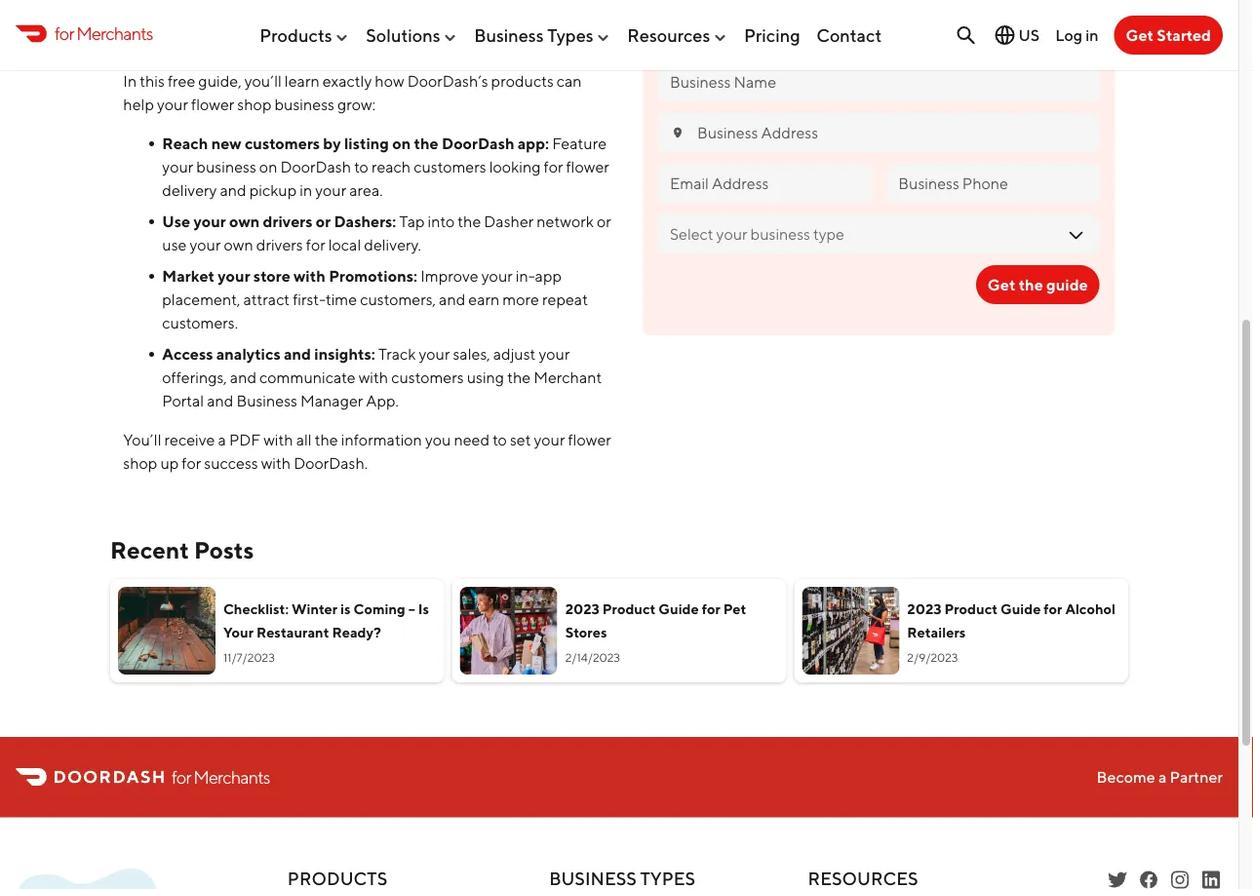 Task type: vqa. For each thing, say whether or not it's contained in the screenshot.


Task type: describe. For each thing, give the bounding box(es) containing it.
globe line image
[[994, 23, 1017, 47]]

doordash for merchants image
[[16, 869, 183, 890]]

delivery.
[[364, 235, 421, 254]]

reach new customers by listing on the doordash app:
[[162, 134, 553, 152]]

0 vertical spatial products
[[260, 25, 332, 46]]

Business Name text field
[[670, 71, 1088, 93]]

feature your business on doordash to reach customers looking for flower delivery and pickup in your area.
[[162, 134, 610, 199]]

guide for alcohol
[[1001, 601, 1041, 617]]

0 vertical spatial customers
[[245, 134, 320, 152]]

delivery
[[162, 181, 217, 199]]

us
[[1019, 26, 1040, 44]]

recent posts
[[110, 537, 254, 565]]

to inside feature your business on doordash to reach customers looking for flower delivery and pickup in your area.
[[354, 157, 369, 176]]

help
[[123, 95, 154, 113]]

log in
[[1056, 26, 1099, 44]]

in inside feature your business on doordash to reach customers looking for flower delivery and pickup in your area.
[[300, 181, 312, 199]]

pet
[[724, 601, 747, 617]]

need
[[454, 430, 490, 449]]

the inside button
[[1019, 276, 1044, 294]]

1 vertical spatial resources
[[808, 868, 919, 889]]

earn
[[469, 290, 500, 308]]

use
[[162, 235, 187, 254]]

network
[[537, 212, 594, 230]]

woman behind counter of a pet store with doordash bags on counter image
[[460, 588, 558, 675]]

insights:
[[314, 345, 375, 363]]

you'll
[[245, 71, 282, 90]]

information
[[341, 430, 422, 449]]

instagram image
[[1169, 869, 1192, 890]]

you
[[425, 430, 451, 449]]

facebook link
[[1138, 869, 1161, 890]]

customers inside feature your business on doordash to reach customers looking for flower delivery and pickup in your area.
[[414, 157, 487, 176]]

ready?
[[332, 624, 381, 641]]

to inside the you'll receive a pdf with all the information you need to set your flower shop up for success with doordash.
[[493, 430, 507, 449]]

customers inside track your sales, adjust your offerings, and communicate with customers using the merchant portal and business manager app.
[[391, 368, 464, 386]]

get for get access to your guide
[[659, 25, 697, 51]]

alcohol
[[1066, 601, 1116, 617]]

merchants inside for merchants link
[[76, 23, 153, 44]]

linkedin link
[[1200, 869, 1223, 890]]

2/14/2023
[[566, 651, 621, 665]]

0 vertical spatial own
[[229, 212, 260, 230]]

customers.
[[162, 313, 238, 332]]

an insider's guide to doordash for flower shops
[[123, 0, 569, 52]]

1 vertical spatial a
[[1159, 768, 1167, 787]]

or inside tap into the dasher network or use your own drivers for local delivery.
[[597, 212, 611, 230]]

1 vertical spatial business types
[[549, 868, 696, 889]]

twitter image
[[1106, 869, 1130, 890]]

new
[[211, 134, 242, 152]]

with right success
[[261, 454, 291, 472]]

1 vertical spatial doordash
[[442, 134, 515, 152]]

partner
[[1170, 768, 1223, 787]]

winter
[[292, 601, 338, 617]]

log in link
[[1056, 26, 1099, 44]]

restaurant
[[257, 624, 329, 641]]

product for retailers
[[945, 601, 998, 617]]

shop for up
[[123, 454, 157, 472]]

promotions:
[[329, 266, 418, 285]]

learn
[[285, 71, 320, 90]]

flower inside the you'll receive a pdf with all the information you need to set your flower shop up for success with doordash.
[[568, 430, 612, 449]]

into
[[428, 212, 455, 230]]

Business Address text field
[[698, 122, 1088, 143]]

retailers
[[908, 624, 966, 641]]

pricing
[[744, 25, 801, 46]]

area.
[[350, 181, 383, 199]]

set
[[510, 430, 531, 449]]

all
[[296, 430, 312, 449]]

own inside tap into the dasher network or use your own drivers for local delivery.
[[224, 235, 253, 254]]

and down offerings,
[[207, 391, 234, 410]]

guide for the
[[1047, 276, 1088, 294]]

and inside the improve your in-app placement, attract first-time customers, and earn more repeat customers.
[[439, 290, 466, 308]]

access analytics and insights:
[[162, 345, 379, 363]]

reach
[[372, 157, 411, 176]]

using
[[467, 368, 505, 386]]

get for get the guide
[[988, 276, 1016, 294]]

0 vertical spatial in
[[1086, 26, 1099, 44]]

listing
[[344, 134, 389, 152]]

tap
[[400, 212, 425, 230]]

2023 for 2023 product guide for alcohol retailers
[[908, 601, 942, 617]]

1 or from the left
[[316, 212, 331, 230]]

is
[[418, 601, 429, 617]]

how
[[375, 71, 405, 90]]

location pin image
[[670, 125, 686, 140]]

can
[[557, 71, 582, 90]]

guide for pet
[[659, 601, 699, 617]]

doordash's
[[408, 71, 488, 90]]

to inside an insider's guide to doordash for flower shops
[[323, 0, 346, 23]]

market your store with promotions:
[[162, 266, 421, 285]]

offerings,
[[162, 368, 227, 386]]

instagram link
[[1169, 869, 1192, 890]]

product for stores
[[603, 601, 656, 617]]

Business Phone text field
[[899, 173, 1088, 194]]

2/9/2023
[[908, 651, 959, 665]]

for inside the '2023 product guide for pet stores'
[[702, 601, 721, 617]]

the inside the you'll receive a pdf with all the information you need to set your flower shop up for success with doordash.
[[315, 430, 338, 449]]

for inside the you'll receive a pdf with all the information you need to set your flower shop up for success with doordash.
[[182, 454, 201, 472]]

app
[[535, 266, 562, 285]]

access
[[701, 25, 767, 51]]

products
[[491, 71, 554, 90]]

improve
[[421, 266, 479, 285]]

and inside feature your business on doordash to reach customers looking for flower delivery and pickup in your area.
[[220, 181, 246, 199]]

0 vertical spatial resources
[[628, 25, 711, 46]]

pricing link
[[744, 17, 801, 53]]

business inside in this free guide, you'll learn exactly how doordash's products can help your flower shop business grow:
[[275, 95, 335, 113]]

contact
[[817, 25, 882, 46]]

doordash.
[[294, 454, 368, 472]]

grow:
[[337, 95, 376, 113]]

the inside track your sales, adjust your offerings, and communicate with customers using the merchant portal and business manager app.
[[507, 368, 531, 386]]

become a partner link
[[1097, 768, 1223, 787]]



Task type: locate. For each thing, give the bounding box(es) containing it.
business
[[275, 95, 335, 113], [196, 157, 256, 176]]

doordash inside feature your business on doordash to reach customers looking for flower delivery and pickup in your area.
[[280, 157, 351, 176]]

2 vertical spatial customers
[[391, 368, 464, 386]]

–
[[408, 601, 415, 617]]

0 vertical spatial merchants
[[76, 23, 153, 44]]

0 horizontal spatial business
[[196, 157, 256, 176]]

0 horizontal spatial guide
[[659, 601, 699, 617]]

your inside the you'll receive a pdf with all the information you need to set your flower shop up for success with doordash.
[[534, 430, 565, 449]]

1 vertical spatial own
[[224, 235, 253, 254]]

0 horizontal spatial on
[[259, 157, 277, 176]]

in-
[[516, 266, 535, 285]]

0 horizontal spatial a
[[218, 430, 226, 449]]

or right network
[[597, 212, 611, 230]]

1 horizontal spatial guide
[[846, 25, 903, 51]]

1 horizontal spatial business
[[275, 95, 335, 113]]

0 vertical spatial guide
[[256, 0, 318, 23]]

drivers down pickup
[[263, 212, 313, 230]]

business inside track your sales, adjust your offerings, and communicate with customers using the merchant portal and business manager app.
[[237, 391, 298, 410]]

get started button
[[1115, 16, 1223, 55]]

your inside in this free guide, you'll learn exactly how doordash's products can help your flower shop business grow:
[[157, 95, 188, 113]]

0 horizontal spatial in
[[300, 181, 312, 199]]

you'll
[[123, 430, 162, 449]]

1 vertical spatial merchants
[[193, 767, 270, 788]]

0 vertical spatial shop
[[237, 95, 272, 113]]

shop inside the you'll receive a pdf with all the information you need to set your flower shop up for success with doordash.
[[123, 454, 157, 472]]

and down improve
[[439, 290, 466, 308]]

11/7/2023
[[223, 651, 275, 665]]

1 horizontal spatial a
[[1159, 768, 1167, 787]]

2 horizontal spatial business
[[549, 868, 637, 889]]

improve your in-app placement, attract first-time customers, and earn more repeat customers.
[[162, 266, 588, 332]]

guide inside the '2023 product guide for pet stores'
[[659, 601, 699, 617]]

1 vertical spatial shop
[[123, 454, 157, 472]]

guide for insider's
[[256, 0, 318, 23]]

0 vertical spatial for merchants
[[55, 23, 153, 44]]

reach
[[162, 134, 208, 152]]

with
[[294, 266, 326, 285], [359, 368, 388, 386], [264, 430, 293, 449], [261, 454, 291, 472]]

0 vertical spatial types
[[547, 25, 594, 46]]

track your sales, adjust your offerings, and communicate with customers using the merchant portal and business manager app.
[[162, 345, 602, 410]]

to down reach new customers by listing on the doordash app: on the left top
[[354, 157, 369, 176]]

0 vertical spatial doordash
[[350, 0, 460, 23]]

1 horizontal spatial merchants
[[193, 767, 270, 788]]

0 horizontal spatial business
[[237, 391, 298, 410]]

on
[[392, 134, 411, 152], [259, 157, 277, 176]]

0 horizontal spatial or
[[316, 212, 331, 230]]

a inside the you'll receive a pdf with all the information you need to set your flower shop up for success with doordash.
[[218, 430, 226, 449]]

drivers
[[263, 212, 313, 230], [256, 235, 303, 254]]

by
[[323, 134, 341, 152]]

1 horizontal spatial 2023
[[908, 601, 942, 617]]

2 vertical spatial business
[[549, 868, 637, 889]]

1 vertical spatial in
[[300, 181, 312, 199]]

1 vertical spatial types
[[641, 868, 696, 889]]

guide
[[659, 601, 699, 617], [1001, 601, 1041, 617]]

2 horizontal spatial guide
[[1047, 276, 1088, 294]]

1 horizontal spatial for merchants
[[172, 767, 270, 788]]

2023 for 2023 product guide for pet stores
[[566, 601, 600, 617]]

business down learn
[[275, 95, 335, 113]]

get the guide
[[988, 276, 1088, 294]]

product inside "2023 product guide for alcohol retailers"
[[945, 601, 998, 617]]

for inside tap into the dasher network or use your own drivers for local delivery.
[[306, 235, 326, 254]]

customers up into
[[414, 157, 487, 176]]

guide inside an insider's guide to doordash for flower shops
[[256, 0, 318, 23]]

doordash down by
[[280, 157, 351, 176]]

repeat
[[542, 290, 588, 308]]

sales,
[[453, 345, 490, 363]]

1 horizontal spatial on
[[392, 134, 411, 152]]

1 horizontal spatial business
[[474, 25, 544, 46]]

pdf
[[229, 430, 261, 449]]

with left all at left
[[264, 430, 293, 449]]

access
[[162, 345, 213, 363]]

0 horizontal spatial types
[[547, 25, 594, 46]]

2023 inside "2023 product guide for alcohol retailers"
[[908, 601, 942, 617]]

time
[[326, 290, 357, 308]]

2 or from the left
[[597, 212, 611, 230]]

first-
[[293, 290, 326, 308]]

doordash for flower
[[350, 0, 460, 23]]

an
[[123, 0, 154, 23]]

and down 'analytics'
[[230, 368, 257, 386]]

flower inside in this free guide, you'll learn exactly how doordash's products can help your flower shop business grow:
[[191, 95, 234, 113]]

dasher in alcohol aisle with basket image
[[802, 588, 900, 675]]

feature
[[553, 134, 607, 152]]

Email Address email field
[[670, 173, 860, 194]]

get access to your guide
[[659, 25, 903, 51]]

contact link
[[817, 17, 882, 53]]

adjust
[[493, 345, 536, 363]]

or
[[316, 212, 331, 230], [597, 212, 611, 230]]

business
[[474, 25, 544, 46], [237, 391, 298, 410], [549, 868, 637, 889]]

2 vertical spatial doordash
[[280, 157, 351, 176]]

guide inside button
[[1047, 276, 1088, 294]]

1 horizontal spatial shop
[[237, 95, 272, 113]]

receive
[[164, 430, 215, 449]]

flower up products
[[500, 0, 569, 23]]

business inside feature your business on doordash to reach customers looking for flower delivery and pickup in your area.
[[196, 157, 256, 176]]

become
[[1097, 768, 1156, 787]]

customers down "track" at the top left of the page
[[391, 368, 464, 386]]

1 vertical spatial guide
[[846, 25, 903, 51]]

for inside an insider's guide to doordash for flower shops
[[464, 0, 495, 23]]

0 horizontal spatial product
[[603, 601, 656, 617]]

2023 up retailers
[[908, 601, 942, 617]]

free
[[168, 71, 195, 90]]

facebook image
[[1138, 869, 1161, 890]]

store
[[254, 266, 291, 285]]

product up retailers
[[945, 601, 998, 617]]

local
[[329, 235, 361, 254]]

on up the reach
[[392, 134, 411, 152]]

shops
[[123, 24, 187, 52]]

own down pickup
[[229, 212, 260, 230]]

0 vertical spatial business
[[474, 25, 544, 46]]

posts
[[194, 537, 254, 565]]

exactly
[[323, 71, 372, 90]]

your inside the improve your in-app placement, attract first-time customers, and earn more repeat customers.
[[482, 266, 513, 285]]

become a partner
[[1097, 768, 1223, 787]]

flower inside an insider's guide to doordash for flower shops
[[500, 0, 569, 23]]

get the guide button
[[976, 265, 1100, 304]]

a left partner
[[1159, 768, 1167, 787]]

2 guide from the left
[[1001, 601, 1041, 617]]

1 vertical spatial business
[[196, 157, 256, 176]]

1 vertical spatial for merchants
[[172, 767, 270, 788]]

shop
[[237, 95, 272, 113], [123, 454, 157, 472]]

flower down guide,
[[191, 95, 234, 113]]

0 horizontal spatial get
[[659, 25, 697, 51]]

1 horizontal spatial guide
[[1001, 601, 1041, 617]]

0 horizontal spatial 2023
[[566, 601, 600, 617]]

in this free guide, you'll learn exactly how doordash's products can help your flower shop business grow:
[[123, 71, 582, 113]]

own down use your own drivers or dashers:
[[224, 235, 253, 254]]

to up exactly
[[323, 0, 346, 23]]

in right log
[[1086, 26, 1099, 44]]

0 horizontal spatial shop
[[123, 454, 157, 472]]

use
[[162, 212, 190, 230]]

track
[[379, 345, 416, 363]]

manager
[[301, 391, 363, 410]]

for
[[464, 0, 495, 23], [55, 23, 74, 44], [544, 157, 563, 176], [306, 235, 326, 254], [182, 454, 201, 472], [702, 601, 721, 617], [1044, 601, 1063, 617], [172, 767, 191, 788]]

1 horizontal spatial in
[[1086, 26, 1099, 44]]

on up pickup
[[259, 157, 277, 176]]

log
[[1056, 26, 1083, 44]]

0 horizontal spatial guide
[[256, 0, 318, 23]]

2 2023 from the left
[[908, 601, 942, 617]]

guide left pet
[[659, 601, 699, 617]]

product
[[603, 601, 656, 617], [945, 601, 998, 617]]

1 horizontal spatial get
[[988, 276, 1016, 294]]

1 2023 from the left
[[566, 601, 600, 617]]

for merchants link
[[16, 20, 153, 47]]

0 horizontal spatial for merchants
[[55, 23, 153, 44]]

customers,
[[360, 290, 436, 308]]

in
[[123, 71, 137, 90]]

communicate
[[260, 368, 356, 386]]

get started
[[1126, 26, 1212, 44]]

doordash up the looking
[[442, 134, 515, 152]]

your
[[223, 624, 254, 641]]

1 horizontal spatial resources
[[808, 868, 919, 889]]

flower down merchant
[[568, 430, 612, 449]]

on inside feature your business on doordash to reach customers looking for flower delivery and pickup in your area.
[[259, 157, 277, 176]]

with inside track your sales, adjust your offerings, and communicate with customers using the merchant portal and business manager app.
[[359, 368, 388, 386]]

1 vertical spatial customers
[[414, 157, 487, 176]]

0 horizontal spatial merchants
[[76, 23, 153, 44]]

stores
[[566, 624, 607, 641]]

get inside button
[[1126, 26, 1154, 44]]

1 horizontal spatial or
[[597, 212, 611, 230]]

1 product from the left
[[603, 601, 656, 617]]

business types link
[[474, 17, 611, 53]]

recent
[[110, 537, 189, 565]]

2 vertical spatial guide
[[1047, 276, 1088, 294]]

to
[[323, 0, 346, 23], [771, 25, 792, 51], [354, 157, 369, 176], [493, 430, 507, 449]]

insider's
[[159, 0, 251, 23]]

to right the access
[[771, 25, 792, 51]]

a left pdf
[[218, 430, 226, 449]]

checklist:
[[223, 601, 289, 617]]

and left pickup
[[220, 181, 246, 199]]

customers up pickup
[[245, 134, 320, 152]]

your inside tap into the dasher network or use your own drivers for local delivery.
[[190, 235, 221, 254]]

guide left alcohol
[[1001, 601, 1041, 617]]

doordash inside an insider's guide to doordash for flower shops
[[350, 0, 460, 23]]

shop inside in this free guide, you'll learn exactly how doordash's products can help your flower shop business grow:
[[237, 95, 272, 113]]

linkedin image
[[1200, 869, 1223, 890]]

2023 inside the '2023 product guide for pet stores'
[[566, 601, 600, 617]]

for inside feature your business on doordash to reach customers looking for flower delivery and pickup in your area.
[[544, 157, 563, 176]]

analytics
[[216, 345, 281, 363]]

guide,
[[198, 71, 242, 90]]

1 horizontal spatial types
[[641, 868, 696, 889]]

doordash for reach
[[280, 157, 351, 176]]

for inside "2023 product guide for alcohol retailers"
[[1044, 601, 1063, 617]]

for merchants inside for merchants link
[[55, 23, 153, 44]]

get inside button
[[988, 276, 1016, 294]]

drivers inside tap into the dasher network or use your own drivers for local delivery.
[[256, 235, 303, 254]]

0 vertical spatial drivers
[[263, 212, 313, 230]]

flower inside feature your business on doordash to reach customers looking for flower delivery and pickup in your area.
[[566, 157, 610, 176]]

products link
[[260, 17, 350, 53]]

1 horizontal spatial product
[[945, 601, 998, 617]]

doordash up solutions
[[350, 0, 460, 23]]

flower down feature
[[566, 157, 610, 176]]

0 vertical spatial on
[[392, 134, 411, 152]]

and
[[220, 181, 246, 199], [439, 290, 466, 308], [284, 345, 311, 363], [230, 368, 257, 386], [207, 391, 234, 410]]

drivers down use your own drivers or dashers:
[[256, 235, 303, 254]]

2023 up stores
[[566, 601, 600, 617]]

this
[[140, 71, 165, 90]]

0 vertical spatial a
[[218, 430, 226, 449]]

0 vertical spatial business
[[275, 95, 335, 113]]

dashers:
[[334, 212, 396, 230]]

0 horizontal spatial resources
[[628, 25, 711, 46]]

shop for business
[[237, 95, 272, 113]]

placement,
[[162, 290, 240, 308]]

guide inside "2023 product guide for alcohol retailers"
[[1001, 601, 1041, 617]]

portal
[[162, 391, 204, 410]]

mx - winter restaurant checklist image
[[118, 588, 216, 675]]

product inside the '2023 product guide for pet stores'
[[603, 601, 656, 617]]

the inside tap into the dasher network or use your own drivers for local delivery.
[[458, 212, 481, 230]]

2 product from the left
[[945, 601, 998, 617]]

or up local
[[316, 212, 331, 230]]

with up first-
[[294, 266, 326, 285]]

to left set
[[493, 430, 507, 449]]

guide
[[256, 0, 318, 23], [846, 25, 903, 51], [1047, 276, 1088, 294]]

get for get started
[[1126, 26, 1154, 44]]

started
[[1157, 26, 1212, 44]]

solutions link
[[366, 17, 458, 53]]

market
[[162, 266, 215, 285]]

product up stores
[[603, 601, 656, 617]]

merchants
[[76, 23, 153, 44], [193, 767, 270, 788]]

1 vertical spatial on
[[259, 157, 277, 176]]

in
[[1086, 26, 1099, 44], [300, 181, 312, 199]]

2 horizontal spatial get
[[1126, 26, 1154, 44]]

1 vertical spatial products
[[288, 868, 388, 889]]

with up app.
[[359, 368, 388, 386]]

2023 product guide for pet stores
[[566, 601, 747, 641]]

1 guide from the left
[[659, 601, 699, 617]]

0 vertical spatial business types
[[474, 25, 594, 46]]

1 vertical spatial drivers
[[256, 235, 303, 254]]

1 vertical spatial business
[[237, 391, 298, 410]]

business down the new
[[196, 157, 256, 176]]

and up communicate
[[284, 345, 311, 363]]

you'll receive a pdf with all the information you need to set your flower shop up for success with doordash.
[[123, 430, 612, 472]]

in right pickup
[[300, 181, 312, 199]]

own
[[229, 212, 260, 230], [224, 235, 253, 254]]



